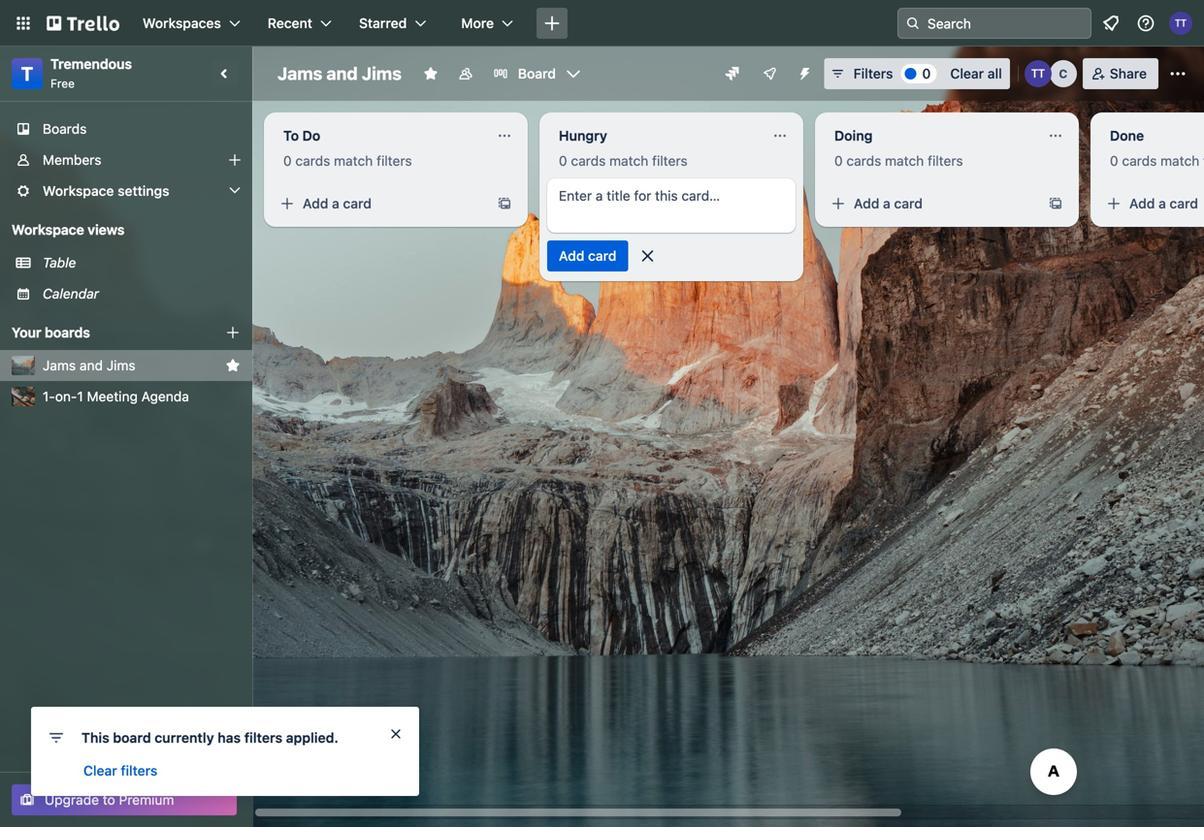 Task type: vqa. For each thing, say whether or not it's contained in the screenshot.
NEXT for seven
no



Task type: describe. For each thing, give the bounding box(es) containing it.
search image
[[906, 16, 921, 31]]

boards link
[[0, 114, 252, 145]]

to
[[283, 128, 299, 144]]

share button
[[1083, 58, 1159, 89]]

to
[[103, 793, 115, 809]]

workspace visible image
[[458, 66, 474, 82]]

cards for to do
[[296, 153, 330, 169]]

table link
[[43, 253, 241, 273]]

tremendous
[[50, 56, 132, 72]]

Enter a title for this card… text field
[[547, 179, 796, 233]]

create board or workspace image
[[543, 14, 562, 33]]

Done text field
[[1099, 120, 1205, 151]]

0 cards match filters for doing
[[835, 153, 963, 169]]

meeting
[[87, 389, 138, 405]]

filters right has
[[244, 730, 283, 746]]

workspace for workspace views
[[12, 222, 84, 238]]

a for doing
[[883, 196, 891, 212]]

workspaces
[[143, 15, 221, 31]]

your boards
[[12, 325, 90, 341]]

1-on-1 meeting agenda
[[43, 389, 189, 405]]

automation image
[[790, 58, 817, 85]]

share
[[1110, 66, 1147, 82]]

clear for clear filters
[[83, 763, 117, 779]]

add board image
[[225, 325, 241, 341]]

cards for hungry
[[571, 153, 606, 169]]

and inside board name text box
[[327, 63, 358, 84]]

add a card button for to do
[[272, 188, 485, 219]]

upgrade
[[45, 793, 99, 809]]

members
[[43, 152, 101, 168]]

upgrade to premium link
[[12, 785, 237, 816]]

filters for to do
[[377, 153, 412, 169]]

create from template… image
[[497, 196, 512, 212]]

power ups image
[[763, 66, 778, 82]]

premium
[[119, 793, 174, 809]]

board button
[[485, 58, 589, 89]]

add a card for doing
[[854, 196, 923, 212]]

0 for hungry
[[559, 153, 568, 169]]

starred icon image
[[225, 358, 241, 374]]

cards inside done 0 cards match f
[[1122, 153, 1157, 169]]

0 horizontal spatial jams
[[43, 358, 76, 374]]

do
[[302, 128, 321, 144]]

add for to do
[[303, 196, 328, 212]]

match for doing
[[885, 153, 924, 169]]

more button
[[450, 8, 525, 39]]

boards
[[45, 325, 90, 341]]

1
[[77, 389, 83, 405]]

jims inside 'jams and jims' link
[[107, 358, 136, 374]]

match for hungry
[[610, 153, 649, 169]]

all
[[988, 66, 1002, 82]]

clear filters
[[83, 763, 158, 779]]

settings
[[118, 183, 169, 199]]

workspace settings button
[[0, 176, 252, 207]]

1-on-1 meeting agenda link
[[43, 387, 241, 407]]

agenda
[[141, 389, 189, 405]]

t link
[[12, 58, 43, 89]]

filters up premium
[[121, 763, 158, 779]]

match inside done 0 cards match f
[[1161, 153, 1200, 169]]

table
[[43, 255, 76, 271]]

1-
[[43, 389, 55, 405]]

calendar
[[43, 286, 99, 302]]

t
[[21, 62, 33, 85]]

clear filters link
[[83, 762, 158, 781]]

recent button
[[256, 8, 344, 39]]

show menu image
[[1169, 64, 1188, 83]]



Task type: locate. For each thing, give the bounding box(es) containing it.
add down doing on the right top
[[854, 196, 880, 212]]

0 cards match filters down doing text field
[[835, 153, 963, 169]]

0 down hungry
[[559, 153, 568, 169]]

workspace down members
[[43, 183, 114, 199]]

0 inside done 0 cards match f
[[1110, 153, 1119, 169]]

chestercheeetah (chestercheeetah) image
[[1050, 60, 1077, 87]]

and up 1
[[80, 358, 103, 374]]

0 for doing
[[835, 153, 843, 169]]

cards for doing
[[847, 153, 882, 169]]

workspace navigation collapse icon image
[[212, 60, 239, 87]]

0 horizontal spatial add a card button
[[272, 188, 485, 219]]

1 cards from the left
[[296, 153, 330, 169]]

clear all button
[[943, 58, 1010, 89]]

card down to do text box
[[343, 196, 372, 212]]

workspace
[[43, 183, 114, 199], [12, 222, 84, 238]]

1 vertical spatial jams
[[43, 358, 76, 374]]

and
[[327, 63, 358, 84], [80, 358, 103, 374]]

1 vertical spatial jims
[[107, 358, 136, 374]]

card
[[343, 196, 372, 212], [894, 196, 923, 212], [588, 248, 617, 264]]

more
[[461, 15, 494, 31]]

1 horizontal spatial add a card button
[[823, 188, 1037, 219]]

a
[[332, 196, 340, 212], [883, 196, 891, 212]]

card inside add card button
[[588, 248, 617, 264]]

add down the do
[[303, 196, 328, 212]]

add left cancel image
[[559, 248, 585, 264]]

clear inside clear all 'button'
[[951, 66, 984, 82]]

primary element
[[0, 0, 1205, 47]]

0 horizontal spatial card
[[343, 196, 372, 212]]

To Do text field
[[272, 120, 485, 151]]

3 0 cards match filters from the left
[[835, 153, 963, 169]]

add a card for to do
[[303, 196, 372, 212]]

1 horizontal spatial jams
[[278, 63, 323, 84]]

cards down hungry
[[571, 153, 606, 169]]

0 down done on the top of the page
[[1110, 153, 1119, 169]]

0 horizontal spatial add
[[303, 196, 328, 212]]

to do
[[283, 128, 321, 144]]

match for to do
[[334, 153, 373, 169]]

filters
[[854, 66, 893, 82]]

c button
[[1050, 60, 1077, 87]]

0 down doing on the right top
[[835, 153, 843, 169]]

1 horizontal spatial 0 cards match filters
[[559, 153, 688, 169]]

board
[[113, 730, 151, 746]]

on-
[[55, 389, 77, 405]]

filters down 'hungry' 'text field'
[[652, 153, 688, 169]]

filters down to do text box
[[377, 153, 412, 169]]

2 add a card button from the left
[[823, 188, 1037, 219]]

upgrade to premium
[[45, 793, 174, 809]]

cards down done text box
[[1122, 153, 1157, 169]]

add for doing
[[854, 196, 880, 212]]

0 horizontal spatial add a card
[[303, 196, 372, 212]]

Doing text field
[[823, 120, 1037, 151]]

3 cards from the left
[[847, 153, 882, 169]]

4 match from the left
[[1161, 153, 1200, 169]]

jams and jims
[[278, 63, 402, 84], [43, 358, 136, 374]]

1 vertical spatial workspace
[[12, 222, 84, 238]]

1 horizontal spatial card
[[588, 248, 617, 264]]

has
[[218, 730, 241, 746]]

0 horizontal spatial jams and jims
[[43, 358, 136, 374]]

card down doing text field
[[894, 196, 923, 212]]

workspace views
[[12, 222, 125, 238]]

jims inside board name text box
[[362, 63, 402, 84]]

0 for to do
[[283, 153, 292, 169]]

add a card button down to do text box
[[272, 188, 485, 219]]

terry turtle (terryturtle) image
[[1025, 60, 1052, 87]]

2 match from the left
[[610, 153, 649, 169]]

Search field
[[921, 9, 1091, 38]]

match down 'hungry' 'text field'
[[610, 153, 649, 169]]

a down to do text box
[[332, 196, 340, 212]]

clear for clear all
[[951, 66, 984, 82]]

0 cards match filters down 'hungry' 'text field'
[[559, 153, 688, 169]]

clear inside clear filters link
[[83, 763, 117, 779]]

2 a from the left
[[883, 196, 891, 212]]

clear all
[[951, 66, 1002, 82]]

alert containing this board currently has filters applied.
[[31, 708, 419, 797]]

clear
[[951, 66, 984, 82], [83, 763, 117, 779]]

0 down to
[[283, 153, 292, 169]]

jams and jims down recent dropdown button
[[278, 63, 402, 84]]

hungry
[[559, 128, 608, 144]]

1 add a card button from the left
[[272, 188, 485, 219]]

jams and jims link
[[43, 356, 217, 376]]

1 add a card from the left
[[303, 196, 372, 212]]

2 0 cards match filters from the left
[[559, 153, 688, 169]]

1 horizontal spatial add a card
[[854, 196, 923, 212]]

doing
[[835, 128, 873, 144]]

0
[[923, 66, 931, 82], [283, 153, 292, 169], [559, 153, 568, 169], [835, 153, 843, 169], [1110, 153, 1119, 169]]

0 vertical spatial jams
[[278, 63, 323, 84]]

0 cards match filters for hungry
[[559, 153, 688, 169]]

jims
[[362, 63, 402, 84], [107, 358, 136, 374]]

card for to do
[[343, 196, 372, 212]]

add a card button
[[272, 188, 485, 219], [823, 188, 1037, 219]]

1 a from the left
[[332, 196, 340, 212]]

cards down the do
[[296, 153, 330, 169]]

filters for hungry
[[652, 153, 688, 169]]

board
[[518, 66, 556, 82]]

c
[[1059, 67, 1068, 81]]

0 vertical spatial workspace
[[43, 183, 114, 199]]

calendar link
[[43, 284, 241, 304]]

2 cards from the left
[[571, 153, 606, 169]]

0 vertical spatial and
[[327, 63, 358, 84]]

0 vertical spatial jims
[[362, 63, 402, 84]]

1 vertical spatial clear
[[83, 763, 117, 779]]

jams
[[278, 63, 323, 84], [43, 358, 76, 374]]

4 cards from the left
[[1122, 153, 1157, 169]]

add a card button for doing
[[823, 188, 1037, 219]]

1 horizontal spatial clear
[[951, 66, 984, 82]]

workspace settings
[[43, 183, 169, 199]]

jams and jims up 1
[[43, 358, 136, 374]]

1 match from the left
[[334, 153, 373, 169]]

1 horizontal spatial jams and jims
[[278, 63, 402, 84]]

f
[[1204, 153, 1205, 169]]

workspaces button
[[131, 8, 252, 39]]

recent
[[268, 15, 313, 31]]

0 horizontal spatial a
[[332, 196, 340, 212]]

cancel image
[[638, 247, 658, 266]]

match down to do text box
[[334, 153, 373, 169]]

0 vertical spatial clear
[[951, 66, 984, 82]]

add card
[[559, 248, 617, 264]]

jims up '1-on-1 meeting agenda'
[[107, 358, 136, 374]]

open information menu image
[[1137, 14, 1156, 33]]

cards down doing on the right top
[[847, 153, 882, 169]]

members link
[[0, 145, 252, 176]]

done 0 cards match f
[[1110, 128, 1205, 169]]

terry turtle (terryturtle) image
[[1170, 12, 1193, 35]]

views
[[88, 222, 125, 238]]

filters
[[377, 153, 412, 169], [652, 153, 688, 169], [928, 153, 963, 169], [244, 730, 283, 746], [121, 763, 158, 779]]

0 horizontal spatial and
[[80, 358, 103, 374]]

cards
[[296, 153, 330, 169], [571, 153, 606, 169], [847, 153, 882, 169], [1122, 153, 1157, 169]]

starred
[[359, 15, 407, 31]]

1 0 cards match filters from the left
[[283, 153, 412, 169]]

1 horizontal spatial add
[[559, 248, 585, 264]]

0 notifications image
[[1100, 12, 1123, 35]]

0 cards match filters down to do text box
[[283, 153, 412, 169]]

free
[[50, 77, 75, 90]]

jams down recent dropdown button
[[278, 63, 323, 84]]

0 left clear all
[[923, 66, 931, 82]]

add a card
[[303, 196, 372, 212], [854, 196, 923, 212]]

and down recent dropdown button
[[327, 63, 358, 84]]

0 horizontal spatial clear
[[83, 763, 117, 779]]

3 match from the left
[[885, 153, 924, 169]]

your boards with 2 items element
[[12, 321, 196, 345]]

filters for doing
[[928, 153, 963, 169]]

1 vertical spatial and
[[80, 358, 103, 374]]

match down doing text field
[[885, 153, 924, 169]]

dismiss flag image
[[388, 727, 404, 743]]

add a card down the do
[[303, 196, 372, 212]]

tremendous free
[[50, 56, 132, 90]]

jams inside board name text box
[[278, 63, 323, 84]]

1 horizontal spatial a
[[883, 196, 891, 212]]

a down doing text field
[[883, 196, 891, 212]]

done
[[1110, 128, 1145, 144]]

currently
[[155, 730, 214, 746]]

2 add a card from the left
[[854, 196, 923, 212]]

Hungry text field
[[547, 120, 761, 151]]

clear left the all at top right
[[951, 66, 984, 82]]

jams up on-
[[43, 358, 76, 374]]

this
[[82, 730, 109, 746]]

filters down doing text field
[[928, 153, 963, 169]]

Board name text field
[[268, 58, 411, 89]]

your
[[12, 325, 41, 341]]

0 horizontal spatial jims
[[107, 358, 136, 374]]

jira icon image
[[726, 67, 739, 81]]

card for doing
[[894, 196, 923, 212]]

0 horizontal spatial 0 cards match filters
[[283, 153, 412, 169]]

match left f
[[1161, 153, 1200, 169]]

create from template… image
[[1048, 196, 1064, 212]]

back to home image
[[47, 8, 119, 39]]

star or unstar board image
[[423, 66, 439, 82]]

2 horizontal spatial 0 cards match filters
[[835, 153, 963, 169]]

a for to do
[[332, 196, 340, 212]]

1 vertical spatial jams and jims
[[43, 358, 136, 374]]

card left cancel image
[[588, 248, 617, 264]]

workspace for workspace settings
[[43, 183, 114, 199]]

match
[[334, 153, 373, 169], [610, 153, 649, 169], [885, 153, 924, 169], [1161, 153, 1200, 169]]

tremendous link
[[50, 56, 132, 72]]

0 cards match filters for to do
[[283, 153, 412, 169]]

jams and jims inside board name text box
[[278, 63, 402, 84]]

2 horizontal spatial add
[[854, 196, 880, 212]]

2 horizontal spatial card
[[894, 196, 923, 212]]

1 horizontal spatial and
[[327, 63, 358, 84]]

workspace inside dropdown button
[[43, 183, 114, 199]]

this board currently has filters applied.
[[82, 730, 339, 746]]

add a card button down doing text field
[[823, 188, 1037, 219]]

add card button
[[547, 241, 628, 272]]

applied.
[[286, 730, 339, 746]]

starred button
[[348, 8, 438, 39]]

boards
[[43, 121, 87, 137]]

alert
[[31, 708, 419, 797]]

0 cards match filters
[[283, 153, 412, 169], [559, 153, 688, 169], [835, 153, 963, 169]]

jims left star or unstar board "icon"
[[362, 63, 402, 84]]

workspace up table
[[12, 222, 84, 238]]

1 horizontal spatial jims
[[362, 63, 402, 84]]

0 vertical spatial jams and jims
[[278, 63, 402, 84]]

add a card down doing on the right top
[[854, 196, 923, 212]]

clear up to
[[83, 763, 117, 779]]

add
[[303, 196, 328, 212], [854, 196, 880, 212], [559, 248, 585, 264]]



